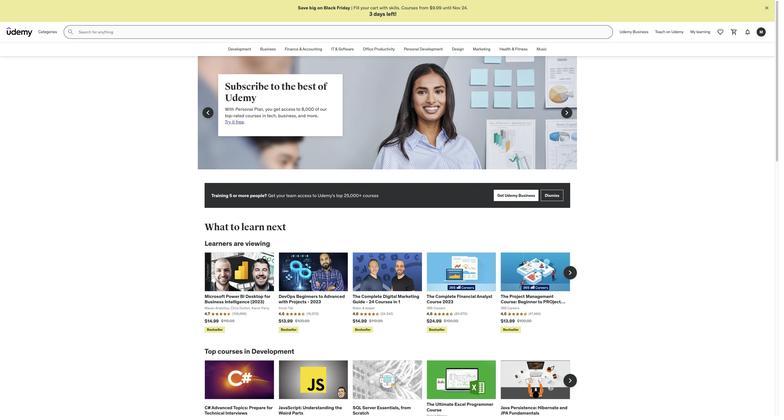 Task type: describe. For each thing, give the bounding box(es) containing it.
0 horizontal spatial in
[[244, 347, 250, 356]]

guide
[[353, 299, 365, 305]]

subscribe
[[225, 81, 269, 93]]

productivity
[[375, 47, 395, 52]]

music link
[[533, 43, 552, 56]]

advanced inside c# advanced topics: prepare for technical interviews
[[212, 405, 233, 410]]

to up the get
[[271, 81, 280, 93]]

$9.99
[[430, 5, 442, 10]]

the ultimate excel programmer course link
[[427, 402, 494, 413]]

learners are viewing
[[205, 239, 270, 248]]

0 vertical spatial of
[[318, 81, 327, 93]]

- inside the complete digital marketing guide - 24 courses in 1
[[366, 299, 368, 305]]

categories
[[38, 29, 57, 34]]

and inside java persistence: hibernate and jpa fundamentals
[[560, 405, 568, 410]]

black
[[324, 5, 336, 10]]

2023 inside devops beginners to advanced with projects - 2023
[[311, 299, 321, 305]]

courses inside save big on black friday | fill your cart with skills. courses from $9.99 until nov 24. 3 days left!
[[402, 5, 418, 10]]

my learning link
[[688, 25, 714, 39]]

for for in
[[267, 405, 273, 410]]

devops beginners to advanced with projects - 2023
[[279, 294, 345, 305]]

- inside devops beginners to advanced with projects - 2023
[[308, 299, 310, 305]]

personal inside 'subscribe to the best of udemy with personal plan, you get access to 8,000 of our top-rated courses in tech, business, and more. try it free .'
[[236, 106, 253, 112]]

1 horizontal spatial development
[[252, 347, 295, 356]]

with
[[225, 106, 235, 112]]

dismiss button
[[541, 190, 564, 201]]

health & fitness link
[[495, 43, 533, 56]]

project
[[544, 299, 561, 305]]

business left finance
[[260, 47, 276, 52]]

plan,
[[254, 106, 264, 112]]

finance & accounting
[[285, 47, 322, 52]]

the complete digital marketing guide - 24 courses in 1
[[353, 294, 420, 305]]

previous image
[[204, 108, 213, 117]]

try
[[225, 119, 231, 125]]

0 horizontal spatial get
[[268, 193, 276, 198]]

courses inside 'subscribe to the best of udemy with personal plan, you get access to 8,000 of our top-rated courses in tech, business, and more. try it free .'
[[246, 113, 262, 118]]

business,
[[278, 113, 297, 118]]

try it free link
[[225, 119, 244, 125]]

software
[[339, 47, 354, 52]]

next
[[266, 221, 286, 233]]

course for learners are viewing
[[427, 299, 442, 305]]

1 horizontal spatial personal
[[404, 47, 419, 52]]

the project management course: beginner to project manager
[[501, 294, 561, 310]]

Search for anything text field
[[78, 27, 606, 37]]

save
[[298, 5, 309, 10]]

the complete financial analyst course 2023 link
[[427, 294, 493, 305]]

big
[[310, 5, 317, 10]]

in inside 'subscribe to the best of udemy with personal plan, you get access to 8,000 of our top-rated courses in tech, business, and more. try it free .'
[[263, 113, 266, 118]]

server
[[363, 405, 376, 410]]

your inside save big on black friday | fill your cart with skills. courses from $9.99 until nov 24. 3 days left!
[[361, 5, 370, 10]]

udemy business link
[[617, 25, 652, 39]]

more
[[238, 193, 249, 198]]

our
[[320, 106, 327, 112]]

on inside save big on black friday | fill your cart with skills. courses from $9.99 until nov 24. 3 days left!
[[318, 5, 323, 10]]

carousel element containing subscribe to the best of udemy
[[198, 56, 578, 183]]

top
[[336, 193, 343, 198]]

categories button
[[35, 25, 60, 39]]

1 horizontal spatial get
[[498, 193, 504, 198]]

1 horizontal spatial marketing
[[473, 47, 491, 52]]

1 vertical spatial courses
[[363, 193, 379, 198]]

more.
[[307, 113, 319, 118]]

0 vertical spatial next image
[[563, 108, 572, 117]]

design
[[452, 47, 464, 52]]

top courses in development
[[205, 347, 295, 356]]

get udemy business link
[[494, 190, 539, 201]]

sql server essentials, from scratch link
[[353, 405, 411, 416]]

project
[[510, 294, 525, 299]]

skills.
[[389, 5, 401, 10]]

microsoft power bi desktop for business intelligence (2023) link
[[205, 294, 271, 305]]

intelligence
[[225, 299, 250, 305]]

5
[[230, 193, 232, 198]]

the for understanding
[[335, 405, 342, 410]]

top-
[[225, 113, 234, 118]]

course for top courses in development
[[427, 407, 442, 413]]

development link
[[224, 43, 256, 56]]

carousel element for top courses in development
[[205, 360, 578, 416]]

wishlist image
[[718, 29, 725, 35]]

3
[[370, 11, 373, 17]]

essentials,
[[377, 405, 400, 410]]

people?
[[250, 193, 267, 198]]

learners
[[205, 239, 233, 248]]

beginners
[[296, 294, 318, 299]]

.
[[244, 119, 245, 125]]

what to learn next
[[205, 221, 286, 233]]

0 horizontal spatial development
[[228, 47, 251, 52]]

from inside sql server essentials, from scratch
[[401, 405, 411, 410]]

1 vertical spatial next image
[[566, 268, 575, 277]]

business link
[[256, 43, 281, 56]]

topics:
[[233, 405, 248, 410]]

javascript: understanding the weird parts
[[279, 405, 342, 416]]

parts
[[292, 410, 304, 416]]

are
[[234, 239, 244, 248]]

business left dismiss
[[519, 193, 536, 198]]

excel
[[455, 402, 466, 407]]

the for the complete digital marketing guide - 24 courses in 1
[[353, 294, 361, 299]]

sql server essentials, from scratch
[[353, 405, 411, 416]]

the for the complete financial analyst course 2023
[[427, 294, 435, 299]]

1 vertical spatial access
[[298, 193, 312, 198]]

fitness
[[516, 47, 528, 52]]

tech,
[[267, 113, 277, 118]]

personal development link
[[400, 43, 448, 56]]

udemy inside 'subscribe to the best of udemy with personal plan, you get access to 8,000 of our top-rated courses in tech, business, and more. try it free .'
[[225, 92, 257, 104]]

bi
[[240, 294, 245, 299]]

java persistence: hibernate and jpa fundamentals link
[[501, 405, 568, 416]]

the for the ultimate excel programmer course
[[427, 402, 435, 407]]

analyst
[[477, 294, 493, 299]]

advanced inside devops beginners to advanced with projects - 2023
[[324, 294, 345, 299]]

business left teach
[[633, 29, 649, 34]]

the complete financial analyst course 2023
[[427, 294, 493, 305]]

and inside 'subscribe to the best of udemy with personal plan, you get access to 8,000 of our top-rated courses in tech, business, and more. try it free .'
[[298, 113, 306, 118]]

music
[[537, 47, 547, 52]]

for for viewing
[[265, 294, 271, 299]]

c#
[[205, 405, 211, 410]]

left!
[[387, 11, 397, 17]]

the for to
[[282, 81, 296, 93]]

microsoft power bi desktop for business intelligence (2023)
[[205, 294, 271, 305]]



Task type: vqa. For each thing, say whether or not it's contained in the screenshot.
the IT & Software LINK
yes



Task type: locate. For each thing, give the bounding box(es) containing it.
finance & accounting link
[[281, 43, 327, 56]]

courses down 'plan,'
[[246, 113, 262, 118]]

personal
[[404, 47, 419, 52], [236, 106, 253, 112]]

2 2023 from the left
[[443, 299, 454, 305]]

- left '24'
[[366, 299, 368, 305]]

marketing inside the complete digital marketing guide - 24 courses in 1
[[398, 294, 420, 299]]

beginner
[[518, 299, 537, 305]]

courses right 25,000+
[[363, 193, 379, 198]]

the inside the complete digital marketing guide - 24 courses in 1
[[353, 294, 361, 299]]

|
[[352, 5, 353, 10]]

& for fitness
[[512, 47, 515, 52]]

your
[[361, 5, 370, 10], [277, 193, 285, 198]]

fundamentals
[[510, 410, 540, 416]]

with inside devops beginners to advanced with projects - 2023
[[279, 299, 288, 305]]

1 vertical spatial in
[[394, 299, 398, 305]]

advanced left guide
[[324, 294, 345, 299]]

the inside 'subscribe to the best of udemy with personal plan, you get access to 8,000 of our top-rated courses in tech, business, and more. try it free .'
[[282, 81, 296, 93]]

business left power
[[205, 299, 224, 305]]

courses inside the complete digital marketing guide - 24 courses in 1
[[376, 299, 393, 305]]

with
[[380, 5, 388, 10], [279, 299, 288, 305]]

25,000+
[[344, 193, 362, 198]]

2023 right projects
[[311, 299, 321, 305]]

projects
[[289, 299, 307, 305]]

0 horizontal spatial from
[[401, 405, 411, 410]]

health
[[500, 47, 511, 52]]

0 horizontal spatial and
[[298, 113, 306, 118]]

0 horizontal spatial the
[[282, 81, 296, 93]]

c# advanced topics: prepare for technical interviews link
[[205, 405, 273, 416]]

0 vertical spatial courses
[[246, 113, 262, 118]]

office productivity
[[363, 47, 395, 52]]

the complete digital marketing guide - 24 courses in 1 link
[[353, 294, 420, 305]]

1 horizontal spatial from
[[419, 5, 429, 10]]

fill
[[354, 5, 360, 10]]

0 vertical spatial from
[[419, 5, 429, 10]]

understanding
[[303, 405, 334, 410]]

power
[[226, 294, 239, 299]]

and right hibernate
[[560, 405, 568, 410]]

personal right productivity
[[404, 47, 419, 52]]

the project management course: beginner to project manager link
[[501, 294, 566, 310]]

training
[[212, 193, 229, 198]]

0 vertical spatial personal
[[404, 47, 419, 52]]

1 vertical spatial marketing
[[398, 294, 420, 299]]

next image
[[566, 376, 575, 385]]

2 vertical spatial carousel element
[[205, 360, 578, 416]]

complete inside 'the complete financial analyst course 2023'
[[436, 294, 456, 299]]

shopping cart with 0 items image
[[731, 29, 738, 35]]

you
[[266, 106, 273, 112]]

1 vertical spatial carousel element
[[205, 252, 578, 334]]

0 horizontal spatial personal
[[236, 106, 253, 112]]

complete for -
[[362, 294, 382, 299]]

0 vertical spatial advanced
[[324, 294, 345, 299]]

training 5 or more people? get your team access to udemy's top 25,000+ courses
[[212, 193, 379, 198]]

on right teach
[[667, 29, 671, 34]]

office productivity link
[[359, 43, 400, 56]]

1 vertical spatial from
[[401, 405, 411, 410]]

personal up rated
[[236, 106, 253, 112]]

complete for 2023
[[436, 294, 456, 299]]

1 horizontal spatial advanced
[[324, 294, 345, 299]]

2023 left financial
[[443, 299, 454, 305]]

course:
[[501, 299, 517, 305]]

from right the essentials,
[[401, 405, 411, 410]]

0 horizontal spatial courses
[[376, 299, 393, 305]]

sql
[[353, 405, 362, 410]]

0 vertical spatial your
[[361, 5, 370, 10]]

0 horizontal spatial complete
[[362, 294, 382, 299]]

1
[[399, 299, 401, 305]]

& for accounting
[[300, 47, 302, 52]]

the inside 'the complete financial analyst course 2023'
[[427, 294, 435, 299]]

-
[[308, 299, 310, 305], [366, 299, 368, 305]]

1 2023 from the left
[[311, 299, 321, 305]]

1 vertical spatial and
[[560, 405, 568, 410]]

0 horizontal spatial &
[[300, 47, 302, 52]]

2 vertical spatial in
[[244, 347, 250, 356]]

to left udemy's
[[313, 193, 317, 198]]

1 horizontal spatial in
[[263, 113, 266, 118]]

days
[[374, 11, 386, 17]]

2 complete from the left
[[436, 294, 456, 299]]

0 horizontal spatial courses
[[218, 347, 243, 356]]

0 horizontal spatial on
[[318, 5, 323, 10]]

courses right '24'
[[376, 299, 393, 305]]

advanced right c#
[[212, 405, 233, 410]]

2 horizontal spatial &
[[512, 47, 515, 52]]

submit search image
[[68, 29, 74, 35]]

the ultimate excel programmer course
[[427, 402, 494, 413]]

m link
[[755, 25, 769, 39]]

24.
[[462, 5, 468, 10]]

complete inside the complete digital marketing guide - 24 courses in 1
[[362, 294, 382, 299]]

management
[[526, 294, 554, 299]]

with inside save big on black friday | fill your cart with skills. courses from $9.99 until nov 24. 3 days left!
[[380, 5, 388, 10]]

office
[[363, 47, 374, 52]]

the left best
[[282, 81, 296, 93]]

the left sql
[[335, 405, 342, 410]]

1 vertical spatial of
[[315, 106, 319, 112]]

& inside 'link'
[[300, 47, 302, 52]]

1 vertical spatial your
[[277, 193, 285, 198]]

0 horizontal spatial 2023
[[311, 299, 321, 305]]

1 horizontal spatial the
[[335, 405, 342, 410]]

1 vertical spatial with
[[279, 299, 288, 305]]

course inside 'the complete financial analyst course 2023'
[[427, 299, 442, 305]]

carousel element
[[198, 56, 578, 183], [205, 252, 578, 334], [205, 360, 578, 416]]

1 vertical spatial advanced
[[212, 405, 233, 410]]

of right best
[[318, 81, 327, 93]]

get
[[274, 106, 281, 112]]

1 horizontal spatial 2023
[[443, 299, 454, 305]]

scratch
[[353, 410, 369, 416]]

subscribe to the best of udemy with personal plan, you get access to 8,000 of our top-rated courses in tech, business, and more. try it free .
[[225, 81, 327, 125]]

on inside teach on udemy link
[[667, 29, 671, 34]]

javascript:
[[279, 405, 302, 410]]

2 horizontal spatial courses
[[363, 193, 379, 198]]

for inside microsoft power bi desktop for business intelligence (2023)
[[265, 294, 271, 299]]

0 horizontal spatial advanced
[[212, 405, 233, 410]]

& right it
[[335, 47, 338, 52]]

get udemy business
[[498, 193, 536, 198]]

1 vertical spatial course
[[427, 407, 442, 413]]

notifications image
[[745, 29, 752, 35]]

with left projects
[[279, 299, 288, 305]]

0 vertical spatial on
[[318, 5, 323, 10]]

for right (2023)
[[265, 294, 271, 299]]

devops
[[279, 294, 296, 299]]

next image
[[563, 108, 572, 117], [566, 268, 575, 277]]

0 horizontal spatial your
[[277, 193, 285, 198]]

complete left financial
[[436, 294, 456, 299]]

courses
[[246, 113, 262, 118], [363, 193, 379, 198], [218, 347, 243, 356]]

courses
[[402, 5, 418, 10], [376, 299, 393, 305]]

0 horizontal spatial access
[[282, 106, 296, 112]]

carousel element for learners are viewing
[[205, 252, 578, 334]]

1 horizontal spatial -
[[366, 299, 368, 305]]

0 vertical spatial carousel element
[[198, 56, 578, 183]]

ultimate
[[436, 402, 454, 407]]

0 vertical spatial course
[[427, 299, 442, 305]]

& right health
[[512, 47, 515, 52]]

for
[[265, 294, 271, 299], [267, 405, 273, 410]]

to left project
[[538, 299, 543, 305]]

your right fill
[[361, 5, 370, 10]]

interviews
[[226, 410, 248, 416]]

from left $9.99
[[419, 5, 429, 10]]

close image
[[765, 5, 771, 11]]

marketing right digital
[[398, 294, 420, 299]]

1 & from the left
[[300, 47, 302, 52]]

2 & from the left
[[335, 47, 338, 52]]

udemy's
[[318, 193, 335, 198]]

in inside the complete digital marketing guide - 24 courses in 1
[[394, 299, 398, 305]]

finance
[[285, 47, 299, 52]]

for right prepare
[[267, 405, 273, 410]]

the inside javascript: understanding the weird parts
[[335, 405, 342, 410]]

1 horizontal spatial and
[[560, 405, 568, 410]]

free
[[236, 119, 244, 125]]

from
[[419, 5, 429, 10], [401, 405, 411, 410]]

0 vertical spatial access
[[282, 106, 296, 112]]

0 vertical spatial the
[[282, 81, 296, 93]]

m
[[760, 29, 764, 34]]

2 horizontal spatial in
[[394, 299, 398, 305]]

java persistence: hibernate and jpa fundamentals
[[501, 405, 568, 416]]

0 horizontal spatial marketing
[[398, 294, 420, 299]]

1 vertical spatial courses
[[376, 299, 393, 305]]

marketing
[[473, 47, 491, 52], [398, 294, 420, 299]]

access right team
[[298, 193, 312, 198]]

to inside devops beginners to advanced with projects - 2023
[[319, 294, 323, 299]]

on right big
[[318, 5, 323, 10]]

1 horizontal spatial complete
[[436, 294, 456, 299]]

courses right the top
[[218, 347, 243, 356]]

& for software
[[335, 47, 338, 52]]

carousel element containing microsoft power bi desktop for business intelligence (2023)
[[205, 252, 578, 334]]

dismiss
[[545, 193, 560, 198]]

& inside "link"
[[512, 47, 515, 52]]

2 - from the left
[[366, 299, 368, 305]]

0 horizontal spatial -
[[308, 299, 310, 305]]

udemy image
[[7, 27, 33, 37]]

0 vertical spatial and
[[298, 113, 306, 118]]

0 vertical spatial marketing
[[473, 47, 491, 52]]

0 vertical spatial courses
[[402, 5, 418, 10]]

2 course from the top
[[427, 407, 442, 413]]

1 horizontal spatial on
[[667, 29, 671, 34]]

1 vertical spatial for
[[267, 405, 273, 410]]

courses right "skills."
[[402, 5, 418, 10]]

course inside the ultimate excel programmer course
[[427, 407, 442, 413]]

access up business,
[[282, 106, 296, 112]]

udemy business
[[620, 29, 649, 34]]

microsoft
[[205, 294, 225, 299]]

0 vertical spatial in
[[263, 113, 266, 118]]

to up learners are viewing
[[231, 221, 240, 233]]

your left team
[[277, 193, 285, 198]]

the for the project management course: beginner to project manager
[[501, 294, 509, 299]]

business inside microsoft power bi desktop for business intelligence (2023)
[[205, 299, 224, 305]]

prepare
[[249, 405, 266, 410]]

to
[[271, 81, 280, 93], [297, 106, 301, 112], [313, 193, 317, 198], [231, 221, 240, 233], [319, 294, 323, 299], [538, 299, 543, 305]]

& right finance
[[300, 47, 302, 52]]

1 horizontal spatial access
[[298, 193, 312, 198]]

from inside save big on black friday | fill your cart with skills. courses from $9.99 until nov 24. 3 days left!
[[419, 5, 429, 10]]

on
[[318, 5, 323, 10], [667, 29, 671, 34]]

to right beginners
[[319, 294, 323, 299]]

0 vertical spatial for
[[265, 294, 271, 299]]

2 horizontal spatial development
[[420, 47, 443, 52]]

1 complete from the left
[[362, 294, 382, 299]]

0 horizontal spatial with
[[279, 299, 288, 305]]

carousel element containing the ultimate excel programmer course
[[205, 360, 578, 416]]

programmer
[[467, 402, 494, 407]]

2023
[[311, 299, 321, 305], [443, 299, 454, 305]]

1 horizontal spatial &
[[335, 47, 338, 52]]

technical
[[205, 410, 225, 416]]

the inside the project management course: beginner to project manager
[[501, 294, 509, 299]]

it & software link
[[327, 43, 359, 56]]

1 vertical spatial personal
[[236, 106, 253, 112]]

2 vertical spatial courses
[[218, 347, 243, 356]]

of left our
[[315, 106, 319, 112]]

0 vertical spatial with
[[380, 5, 388, 10]]

1 horizontal spatial your
[[361, 5, 370, 10]]

marketing left health
[[473, 47, 491, 52]]

teach on udemy link
[[652, 25, 688, 39]]

access inside 'subscribe to the best of udemy with personal plan, you get access to 8,000 of our top-rated courses in tech, business, and more. try it free .'
[[282, 106, 296, 112]]

business
[[633, 29, 649, 34], [260, 47, 276, 52], [519, 193, 536, 198], [205, 299, 224, 305]]

1 course from the top
[[427, 299, 442, 305]]

1 vertical spatial on
[[667, 29, 671, 34]]

to inside the project management course: beginner to project manager
[[538, 299, 543, 305]]

and down 8,000
[[298, 113, 306, 118]]

jpa
[[501, 410, 509, 416]]

1 horizontal spatial courses
[[246, 113, 262, 118]]

udemy
[[620, 29, 633, 34], [672, 29, 684, 34], [225, 92, 257, 104], [505, 193, 518, 198]]

marketing link
[[469, 43, 495, 56]]

weird
[[279, 410, 291, 416]]

2023 inside 'the complete financial analyst course 2023'
[[443, 299, 454, 305]]

complete left digital
[[362, 294, 382, 299]]

3 & from the left
[[512, 47, 515, 52]]

team
[[286, 193, 297, 198]]

- right projects
[[308, 299, 310, 305]]

1 horizontal spatial with
[[380, 5, 388, 10]]

manager
[[501, 304, 520, 310]]

with up days on the top of the page
[[380, 5, 388, 10]]

1 vertical spatial the
[[335, 405, 342, 410]]

1 - from the left
[[308, 299, 310, 305]]

best
[[298, 81, 316, 93]]

java
[[501, 405, 510, 410]]

to left 8,000
[[297, 106, 301, 112]]

the inside the ultimate excel programmer course
[[427, 402, 435, 407]]

for inside c# advanced topics: prepare for technical interviews
[[267, 405, 273, 410]]

persistence:
[[511, 405, 537, 410]]

1 horizontal spatial courses
[[402, 5, 418, 10]]

accounting
[[303, 47, 322, 52]]



